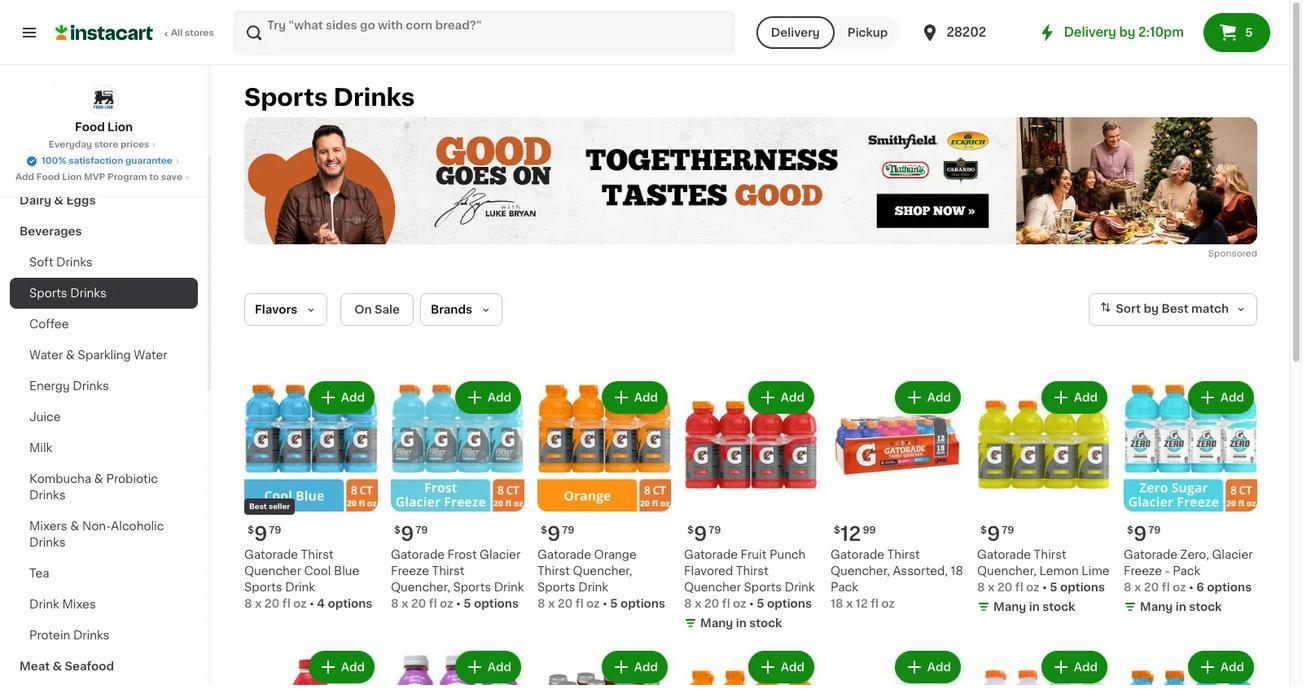 Task type: vqa. For each thing, say whether or not it's contained in the screenshot.
Vegetables
no



Task type: locate. For each thing, give the bounding box(es) containing it.
best for best match
[[1162, 303, 1189, 314]]

1 horizontal spatial in
[[1029, 601, 1040, 612]]

1 vertical spatial quencher
[[684, 581, 741, 593]]

quencher, inside gatorade thirst quencher, lemon lime 8 x 20 fl oz • 5 options
[[977, 565, 1037, 576]]

& for dairy
[[54, 195, 64, 206]]

gatorade inside gatorade fruit punch flavored thirst quencher sports drink 8 x 20 fl oz • 5 options
[[684, 549, 738, 560]]

9 up the gatorade zero, glacier freeze - pack 8 x 20 fl oz • 6 options
[[1134, 524, 1147, 543]]

best left seller
[[249, 502, 267, 510]]

1 horizontal spatial sports drinks
[[244, 86, 415, 109]]

glacier inside gatorade frost glacier freeze thirst quencher, sports drink 8 x 20 fl oz • 5 options
[[480, 549, 521, 560]]

on sale
[[355, 303, 400, 315]]

gatorade inside gatorade thirst quencher cool blue sports drink 8 x 20 fl oz • 4 options
[[244, 549, 298, 560]]

by for delivery
[[1120, 26, 1136, 38]]

in for fl
[[736, 617, 747, 628]]

79 up gatorade thirst quencher, lemon lime 8 x 20 fl oz • 5 options on the bottom of page
[[1002, 525, 1014, 535]]

many in stock down gatorade thirst quencher, lemon lime 8 x 20 fl oz • 5 options on the bottom of page
[[994, 601, 1076, 612]]

1 horizontal spatial best
[[1162, 303, 1189, 314]]

20 inside gatorade frost glacier freeze thirst quencher, sports drink 8 x 20 fl oz • 5 options
[[411, 597, 426, 609]]

quencher, down the frost
[[391, 581, 450, 593]]

seller
[[269, 502, 290, 510]]

$ up gatorade thirst quencher, lemon lime 8 x 20 fl oz • 5 options on the bottom of page
[[981, 525, 987, 535]]

0 vertical spatial by
[[1120, 26, 1136, 38]]

best left match
[[1162, 303, 1189, 314]]

fl inside the gatorade zero, glacier freeze - pack 8 x 20 fl oz • 6 options
[[1162, 581, 1170, 593]]

punch
[[770, 549, 806, 560]]

5 9 from the left
[[987, 524, 1001, 543]]

79 up gatorade frost glacier freeze thirst quencher, sports drink 8 x 20 fl oz • 5 options
[[416, 525, 428, 535]]

1 vertical spatial best
[[249, 502, 267, 510]]

$ 9 79 for gatorade zero, glacier freeze - pack
[[1127, 524, 1161, 543]]

gatorade inside gatorade frost glacier freeze thirst quencher, sports drink 8 x 20 fl oz • 5 options
[[391, 549, 445, 560]]

options right 4
[[328, 597, 373, 609]]

1 horizontal spatial many
[[994, 601, 1027, 612]]

meat
[[20, 661, 50, 672]]

in down the gatorade zero, glacier freeze - pack 8 x 20 fl oz • 6 options
[[1176, 601, 1187, 612]]

0 horizontal spatial lion
[[62, 173, 82, 182]]

•
[[1043, 581, 1048, 593], [1189, 581, 1194, 593], [310, 597, 314, 609], [456, 597, 461, 609], [603, 597, 608, 609], [750, 597, 754, 609]]

pack inside 'gatorade thirst quencher, assorted, 18 pack 18 x 12 fl oz'
[[831, 581, 859, 593]]

0 horizontal spatial best
[[249, 502, 267, 510]]

4 $ from the left
[[688, 525, 694, 535]]

1 horizontal spatial delivery
[[1064, 26, 1117, 38]]

1 horizontal spatial quencher
[[684, 581, 741, 593]]

soft drinks link
[[10, 247, 198, 278]]

sports inside gatorade fruit punch flavored thirst quencher sports drink 8 x 20 fl oz • 5 options
[[744, 581, 782, 593]]

79 up the gatorade zero, glacier freeze - pack 8 x 20 fl oz • 6 options
[[1149, 525, 1161, 535]]

instacart logo image
[[55, 23, 153, 42]]

x inside 'gatorade thirst quencher, assorted, 18 pack 18 x 12 fl oz'
[[846, 597, 853, 609]]

product group
[[244, 378, 378, 611], [391, 378, 525, 611], [538, 378, 671, 611], [684, 378, 818, 634], [831, 378, 964, 611], [977, 378, 1111, 618], [1124, 378, 1258, 618], [244, 647, 378, 685], [391, 647, 525, 685], [538, 647, 671, 685], [684, 647, 818, 685], [831, 647, 964, 685], [977, 647, 1111, 685], [1124, 647, 1258, 685]]

18
[[951, 565, 964, 576], [831, 597, 844, 609]]

• inside gatorade thirst quencher cool blue sports drink 8 x 20 fl oz • 4 options
[[310, 597, 314, 609]]

add button
[[310, 382, 373, 412], [457, 382, 520, 412], [603, 382, 666, 412], [750, 382, 813, 412], [897, 382, 960, 412], [1043, 382, 1106, 412], [1190, 382, 1253, 412], [310, 652, 373, 681], [457, 652, 520, 681], [603, 652, 666, 681], [750, 652, 813, 681], [897, 652, 960, 681], [1043, 652, 1106, 681], [1190, 652, 1253, 681]]

everyday store prices link
[[49, 138, 159, 152]]

$ up the gatorade zero, glacier freeze - pack 8 x 20 fl oz • 6 options
[[1127, 525, 1134, 535]]

in down gatorade thirst quencher, lemon lime 8 x 20 fl oz • 5 options on the bottom of page
[[1029, 601, 1040, 612]]

sale
[[375, 303, 400, 315]]

• down the frost
[[456, 597, 461, 609]]

many in stock for 5
[[994, 601, 1076, 612]]

0 horizontal spatial stock
[[750, 617, 782, 628]]

2 water from the left
[[134, 349, 167, 361]]

& up energy drinks
[[66, 349, 75, 361]]

freeze
[[391, 565, 429, 576], [1124, 565, 1162, 576]]

in down gatorade fruit punch flavored thirst quencher sports drink 8 x 20 fl oz • 5 options
[[736, 617, 747, 628]]

79 for gatorade thirst quencher, lemon lime
[[1002, 525, 1014, 535]]

drinks inside soft drinks link
[[56, 257, 93, 268]]

0 horizontal spatial many in stock
[[701, 617, 782, 628]]

oz down the frost
[[440, 597, 453, 609]]

oz left "6"
[[1173, 581, 1187, 593]]

1 vertical spatial lion
[[62, 173, 82, 182]]

2 79 from the left
[[416, 525, 428, 535]]

0 horizontal spatial quencher
[[244, 565, 301, 576]]

options down punch
[[767, 597, 812, 609]]

2 gatorade from the left
[[391, 549, 445, 560]]

$ for gatorade fruit punch flavored thirst quencher sports drink
[[688, 525, 694, 535]]

0 horizontal spatial sports drinks
[[29, 288, 107, 299]]

$ 9 79 up the flavored
[[688, 524, 721, 543]]

gatorade for gatorade thirst quencher, assorted, 18 pack 18 x 12 fl oz
[[831, 549, 885, 560]]

thirst inside gatorade thirst quencher, lemon lime 8 x 20 fl oz • 5 options
[[1034, 549, 1067, 560]]

drinks
[[334, 86, 415, 109], [56, 257, 93, 268], [70, 288, 107, 299], [73, 380, 109, 392], [29, 490, 66, 501], [29, 537, 66, 548], [73, 630, 110, 641]]

12 left 99
[[841, 524, 861, 543]]

3 $ 9 79 from the left
[[541, 524, 575, 543]]

drinks inside sports drinks link
[[70, 288, 107, 299]]

5 $ from the left
[[834, 525, 841, 535]]

freeze left -
[[1124, 565, 1162, 576]]

2 $ 9 79 from the left
[[394, 524, 428, 543]]

protein drinks
[[29, 630, 110, 641]]

lion up store
[[108, 121, 133, 133]]

gatorade
[[244, 549, 298, 560], [391, 549, 445, 560], [538, 549, 591, 560], [684, 549, 738, 560], [831, 549, 885, 560], [977, 549, 1031, 560], [1124, 549, 1178, 560]]

& left eggs at the top left of the page
[[54, 195, 64, 206]]

match
[[1192, 303, 1229, 314]]

• down "fruit"
[[750, 597, 754, 609]]

store
[[94, 140, 118, 149]]

& inside kombucha & probiotic drinks
[[94, 473, 103, 485]]

Best match Sort by field
[[1089, 293, 1258, 325]]

2 horizontal spatial many
[[1140, 601, 1173, 612]]

• inside gatorade frost glacier freeze thirst quencher, sports drink 8 x 20 fl oz • 5 options
[[456, 597, 461, 609]]

2 9 from the left
[[401, 524, 414, 543]]

5 $ 9 79 from the left
[[981, 524, 1014, 543]]

8
[[977, 581, 985, 593], [1124, 581, 1132, 593], [244, 597, 252, 609], [391, 597, 399, 609], [538, 597, 545, 609], [684, 597, 692, 609]]

stock for options
[[1043, 601, 1076, 612]]

sports
[[244, 86, 328, 109], [29, 288, 67, 299], [244, 581, 282, 593], [453, 581, 491, 593], [538, 581, 576, 593], [744, 581, 782, 593]]

3 79 from the left
[[562, 525, 575, 535]]

6 $ from the left
[[981, 525, 987, 535]]

18 right assorted,
[[951, 565, 964, 576]]

energy
[[29, 380, 70, 392]]

5
[[1246, 27, 1253, 38], [1050, 581, 1058, 593], [464, 597, 471, 609], [610, 597, 618, 609], [757, 597, 765, 609]]

stock for 6
[[1189, 601, 1222, 612]]

stock down lemon
[[1043, 601, 1076, 612]]

9 up the flavored
[[694, 524, 707, 543]]

fl inside gatorade orange thirst quencher, sports drink 8 x 20 fl oz • 5 options
[[576, 597, 584, 609]]

thirst inside gatorade orange thirst quencher, sports drink 8 x 20 fl oz • 5 options
[[538, 565, 570, 576]]

0 horizontal spatial food
[[36, 173, 60, 182]]

7 gatorade from the left
[[1124, 549, 1178, 560]]

1 horizontal spatial freeze
[[1124, 565, 1162, 576]]

6 $ 9 79 from the left
[[1127, 524, 1161, 543]]

9 down 'best seller'
[[254, 524, 267, 543]]

$ 9 79 up gatorade thirst quencher, lemon lime 8 x 20 fl oz • 5 options on the bottom of page
[[981, 524, 1014, 543]]

9 up gatorade thirst quencher, lemon lime 8 x 20 fl oz • 5 options on the bottom of page
[[987, 524, 1001, 543]]

by inside field
[[1144, 303, 1159, 314]]

delivery
[[1064, 26, 1117, 38], [771, 27, 820, 38]]

0 horizontal spatial water
[[29, 349, 63, 361]]

quencher, down $ 12 99
[[831, 565, 890, 576]]

oz down the orange
[[586, 597, 600, 609]]

spo
[[1209, 249, 1226, 258]]

gatorade inside gatorade thirst quencher, lemon lime 8 x 20 fl oz • 5 options
[[977, 549, 1031, 560]]

9 up gatorade frost glacier freeze thirst quencher, sports drink 8 x 20 fl oz • 5 options
[[401, 524, 414, 543]]

many in stock for fl
[[701, 617, 782, 628]]

2 horizontal spatial many in stock
[[1140, 601, 1222, 612]]

&
[[54, 195, 64, 206], [66, 349, 75, 361], [94, 473, 103, 485], [70, 521, 79, 532], [52, 661, 62, 672]]

many in stock down "6"
[[1140, 601, 1222, 612]]

$ 9 79 up the gatorade zero, glacier freeze - pack 8 x 20 fl oz • 6 options
[[1127, 524, 1161, 543]]

0 horizontal spatial by
[[1120, 26, 1136, 38]]

$ 9 79 up gatorade orange thirst quencher, sports drink 8 x 20 fl oz • 5 options
[[541, 524, 575, 543]]

$ for gatorade orange thirst quencher, sports drink
[[541, 525, 547, 535]]

gatorade thirst quencher cool blue sports drink 8 x 20 fl oz • 4 options
[[244, 549, 373, 609]]

pack for glacier
[[1173, 565, 1201, 576]]

x inside gatorade orange thirst quencher, sports drink 8 x 20 fl oz • 5 options
[[548, 597, 555, 609]]

drink inside gatorade fruit punch flavored thirst quencher sports drink 8 x 20 fl oz • 5 options
[[785, 581, 815, 593]]

alcoholic
[[111, 521, 164, 532]]

lion left mvp
[[62, 173, 82, 182]]

& right meat
[[52, 661, 62, 672]]

0 horizontal spatial freeze
[[391, 565, 429, 576]]

oz down assorted,
[[882, 597, 895, 609]]

4 9 from the left
[[694, 524, 707, 543]]

quencher down the flavored
[[684, 581, 741, 593]]

& for mixers
[[70, 521, 79, 532]]

quencher, inside gatorade frost glacier freeze thirst quencher, sports drink 8 x 20 fl oz • 5 options
[[391, 581, 450, 593]]

1 horizontal spatial many in stock
[[994, 601, 1076, 612]]

add
[[16, 173, 34, 182], [341, 391, 365, 403], [488, 391, 512, 403], [634, 391, 658, 403], [781, 391, 805, 403], [928, 391, 951, 403], [1074, 391, 1098, 403], [1221, 391, 1245, 403], [341, 661, 365, 672], [488, 661, 512, 672], [634, 661, 658, 672], [781, 661, 805, 672], [928, 661, 951, 672], [1074, 661, 1098, 672], [1221, 661, 1245, 672]]

quencher, inside gatorade orange thirst quencher, sports drink 8 x 20 fl oz • 5 options
[[573, 565, 632, 576]]

recipes
[[20, 133, 67, 144]]

prices
[[120, 140, 149, 149]]

• down the orange
[[603, 597, 608, 609]]

8 inside gatorade thirst quencher cool blue sports drink 8 x 20 fl oz • 4 options
[[244, 597, 252, 609]]

1 horizontal spatial lion
[[108, 121, 133, 133]]

water down the coffee
[[29, 349, 63, 361]]

brands
[[431, 303, 472, 315]]

0 vertical spatial 18
[[951, 565, 964, 576]]

None search field
[[233, 10, 735, 55]]

1 vertical spatial by
[[1144, 303, 1159, 314]]

program
[[108, 173, 147, 182]]

quencher
[[244, 565, 301, 576], [684, 581, 741, 593]]

oz left 4
[[293, 597, 307, 609]]

kombucha & probiotic drinks
[[29, 473, 158, 501]]

gatorade for gatorade thirst quencher, lemon lime 8 x 20 fl oz • 5 options
[[977, 549, 1031, 560]]

glacier inside the gatorade zero, glacier freeze - pack 8 x 20 fl oz • 6 options
[[1212, 549, 1253, 560]]

$ 9 79
[[248, 524, 281, 543], [394, 524, 428, 543], [541, 524, 575, 543], [688, 524, 721, 543], [981, 524, 1014, 543], [1127, 524, 1161, 543]]

79 up gatorade orange thirst quencher, sports drink 8 x 20 fl oz • 5 options
[[562, 525, 575, 535]]

9 for gatorade fruit punch flavored thirst quencher sports drink
[[694, 524, 707, 543]]

• left 4
[[310, 597, 314, 609]]

options down the frost
[[474, 597, 519, 609]]

0 horizontal spatial glacier
[[480, 549, 521, 560]]

fl inside gatorade fruit punch flavored thirst quencher sports drink 8 x 20 fl oz • 5 options
[[722, 597, 730, 609]]

best inside field
[[1162, 303, 1189, 314]]

quencher, left lemon
[[977, 565, 1037, 576]]

food down 100%
[[36, 173, 60, 182]]

options down lime
[[1061, 581, 1105, 593]]

1 $ from the left
[[248, 525, 254, 535]]

stock down gatorade fruit punch flavored thirst quencher sports drink 8 x 20 fl oz • 5 options
[[750, 617, 782, 628]]

5 inside gatorade fruit punch flavored thirst quencher sports drink 8 x 20 fl oz • 5 options
[[757, 597, 765, 609]]

$
[[248, 525, 254, 535], [394, 525, 401, 535], [541, 525, 547, 535], [688, 525, 694, 535], [834, 525, 841, 535], [981, 525, 987, 535], [1127, 525, 1134, 535]]

0 horizontal spatial in
[[736, 617, 747, 628]]

many down -
[[1140, 601, 1173, 612]]

orange
[[594, 549, 637, 560]]

options right "6"
[[1207, 581, 1252, 593]]

by
[[1120, 26, 1136, 38], [1144, 303, 1159, 314]]

1 9 from the left
[[254, 524, 267, 543]]

2 $ from the left
[[394, 525, 401, 535]]

4 gatorade from the left
[[684, 549, 738, 560]]

8 inside gatorade orange thirst quencher, sports drink 8 x 20 fl oz • 5 options
[[538, 597, 545, 609]]

5 gatorade from the left
[[831, 549, 885, 560]]

gatorade inside 'gatorade thirst quencher, assorted, 18 pack 18 x 12 fl oz'
[[831, 549, 885, 560]]

0 vertical spatial pack
[[1173, 565, 1201, 576]]

• down lemon
[[1043, 581, 1048, 593]]

1 gatorade from the left
[[244, 549, 298, 560]]

$ up gatorade orange thirst quencher, sports drink 8 x 20 fl oz • 5 options
[[541, 525, 547, 535]]

gatorade inside the gatorade zero, glacier freeze - pack 8 x 20 fl oz • 6 options
[[1124, 549, 1178, 560]]

sports inside gatorade frost glacier freeze thirst quencher, sports drink 8 x 20 fl oz • 5 options
[[453, 581, 491, 593]]

quencher left the cool
[[244, 565, 301, 576]]

quencher,
[[573, 565, 632, 576], [831, 565, 890, 576], [977, 565, 1037, 576], [391, 581, 450, 593]]

probiotic
[[106, 473, 158, 485]]

0 vertical spatial lion
[[108, 121, 133, 133]]

on
[[355, 303, 372, 315]]

gatorade for gatorade zero, glacier freeze - pack 8 x 20 fl oz • 6 options
[[1124, 549, 1178, 560]]

2 glacier from the left
[[1212, 549, 1253, 560]]

• inside the gatorade zero, glacier freeze - pack 8 x 20 fl oz • 6 options
[[1189, 581, 1194, 593]]

mixes
[[62, 599, 96, 610]]

79
[[269, 525, 281, 535], [416, 525, 428, 535], [562, 525, 575, 535], [709, 525, 721, 535], [1002, 525, 1014, 535], [1149, 525, 1161, 535]]

drink inside gatorade orange thirst quencher, sports drink 8 x 20 fl oz • 5 options
[[579, 581, 609, 593]]

pack down zero,
[[1173, 565, 1201, 576]]

in for 5
[[1029, 601, 1040, 612]]

options inside gatorade fruit punch flavored thirst quencher sports drink 8 x 20 fl oz • 5 options
[[767, 597, 812, 609]]

2 horizontal spatial in
[[1176, 601, 1187, 612]]

79 for gatorade zero, glacier freeze - pack
[[1149, 525, 1161, 535]]

1 horizontal spatial stock
[[1043, 601, 1076, 612]]

4
[[317, 597, 325, 609]]

1 horizontal spatial pack
[[1173, 565, 1201, 576]]

fl inside gatorade thirst quencher, lemon lime 8 x 20 fl oz • 5 options
[[1016, 581, 1024, 593]]

oz inside gatorade thirst quencher cool blue sports drink 8 x 20 fl oz • 4 options
[[293, 597, 307, 609]]

0 vertical spatial food
[[75, 121, 105, 133]]

9 for gatorade zero, glacier freeze - pack
[[1134, 524, 1147, 543]]

18 down $ 12 99
[[831, 597, 844, 609]]

$ for gatorade thirst quencher, assorted, 18 pack
[[834, 525, 841, 535]]

0 horizontal spatial many
[[701, 617, 733, 628]]

6 gatorade from the left
[[977, 549, 1031, 560]]

$ down 'best seller'
[[248, 525, 254, 535]]

1 vertical spatial food
[[36, 173, 60, 182]]

delivery inside button
[[771, 27, 820, 38]]

6 79 from the left
[[1149, 525, 1161, 535]]

9
[[254, 524, 267, 543], [401, 524, 414, 543], [547, 524, 561, 543], [694, 524, 707, 543], [987, 524, 1001, 543], [1134, 524, 1147, 543]]

blue
[[334, 565, 359, 576]]

water right sparkling
[[134, 349, 167, 361]]

2 freeze from the left
[[1124, 565, 1162, 576]]

12 inside 'gatorade thirst quencher, assorted, 18 pack 18 x 12 fl oz'
[[856, 597, 868, 609]]

gatorade frost glacier freeze thirst quencher, sports drink 8 x 20 fl oz • 5 options
[[391, 549, 524, 609]]

brands button
[[420, 293, 503, 325]]

79 down seller
[[269, 525, 281, 535]]

& down milk link
[[94, 473, 103, 485]]

0 horizontal spatial delivery
[[771, 27, 820, 38]]

1 horizontal spatial water
[[134, 349, 167, 361]]

1 horizontal spatial glacier
[[1212, 549, 1253, 560]]

x
[[988, 581, 995, 593], [1135, 581, 1142, 593], [255, 597, 262, 609], [402, 597, 408, 609], [548, 597, 555, 609], [695, 597, 702, 609], [846, 597, 853, 609]]

100% satisfaction guarantee
[[42, 156, 173, 165]]

0 vertical spatial best
[[1162, 303, 1189, 314]]

gatorade inside gatorade orange thirst quencher, sports drink 8 x 20 fl oz • 5 options
[[538, 549, 591, 560]]

9 for gatorade frost glacier freeze thirst quencher, sports drink
[[401, 524, 414, 543]]

1 freeze from the left
[[391, 565, 429, 576]]

& left non-
[[70, 521, 79, 532]]

options inside gatorade thirst quencher, lemon lime 8 x 20 fl oz • 5 options
[[1061, 581, 1105, 593]]

produce link
[[10, 154, 198, 185]]

1 vertical spatial 18
[[831, 597, 844, 609]]

many for x
[[701, 617, 733, 628]]

$ left 99
[[834, 525, 841, 535]]

$ up gatorade frost glacier freeze thirst quencher, sports drink 8 x 20 fl oz • 5 options
[[394, 525, 401, 535]]

$ up the flavored
[[688, 525, 694, 535]]

by left 2:10pm on the top of page
[[1120, 26, 1136, 38]]

thirst inside gatorade frost glacier freeze thirst quencher, sports drink 8 x 20 fl oz • 5 options
[[432, 565, 465, 576]]

energy drinks link
[[10, 371, 198, 402]]

oz down the flavored
[[733, 597, 747, 609]]

options down the orange
[[621, 597, 665, 609]]

drink
[[285, 581, 315, 593], [494, 581, 524, 593], [579, 581, 609, 593], [785, 581, 815, 593], [29, 599, 59, 610]]

delivery left pickup button at the right top of the page
[[771, 27, 820, 38]]

99
[[863, 525, 876, 535]]

& inside mixers & non-alcoholic drinks
[[70, 521, 79, 532]]

stock down "6"
[[1189, 601, 1222, 612]]

1 vertical spatial sports drinks
[[29, 288, 107, 299]]

0 horizontal spatial 18
[[831, 597, 844, 609]]

1 horizontal spatial 18
[[951, 565, 964, 576]]

oz inside gatorade fruit punch flavored thirst quencher sports drink 8 x 20 fl oz • 5 options
[[733, 597, 747, 609]]

$ 9 79 down 'best seller'
[[248, 524, 281, 543]]

add food lion mvp program to save link
[[16, 171, 192, 184]]

product group containing 12
[[831, 378, 964, 611]]

many in stock down gatorade fruit punch flavored thirst quencher sports drink 8 x 20 fl oz • 5 options
[[701, 617, 782, 628]]

many for oz
[[994, 601, 1027, 612]]

quencher, down the orange
[[573, 565, 632, 576]]

$ 9 79 for gatorade thirst quencher, lemon lime
[[981, 524, 1014, 543]]

5 79 from the left
[[1002, 525, 1014, 535]]

best
[[1162, 303, 1189, 314], [249, 502, 267, 510]]

1 vertical spatial 12
[[856, 597, 868, 609]]

1 79 from the left
[[269, 525, 281, 535]]

oz inside gatorade orange thirst quencher, sports drink 8 x 20 fl oz • 5 options
[[586, 597, 600, 609]]

4 79 from the left
[[709, 525, 721, 535]]

12 down $ 12 99
[[856, 597, 868, 609]]

1 $ 9 79 from the left
[[248, 524, 281, 543]]

gatorade for gatorade fruit punch flavored thirst quencher sports drink 8 x 20 fl oz • 5 options
[[684, 549, 738, 560]]

lime
[[1082, 565, 1110, 576]]

delivery left 2:10pm on the top of page
[[1064, 26, 1117, 38]]

-
[[1165, 565, 1170, 576]]

$ for gatorade frost glacier freeze thirst quencher, sports drink
[[394, 525, 401, 535]]

soft
[[29, 257, 53, 268]]

food lion link
[[75, 85, 133, 135]]

stock
[[1043, 601, 1076, 612], [1189, 601, 1222, 612], [750, 617, 782, 628]]

3 gatorade from the left
[[538, 549, 591, 560]]

pack inside the gatorade zero, glacier freeze - pack 8 x 20 fl oz • 6 options
[[1173, 565, 1201, 576]]

freeze inside the gatorade zero, glacier freeze - pack 8 x 20 fl oz • 6 options
[[1124, 565, 1162, 576]]

options inside gatorade thirst quencher cool blue sports drink 8 x 20 fl oz • 4 options
[[328, 597, 373, 609]]

7 $ from the left
[[1127, 525, 1134, 535]]

best for best seller
[[249, 502, 267, 510]]

1 vertical spatial pack
[[831, 581, 859, 593]]

oz inside 'gatorade thirst quencher, assorted, 18 pack 18 x 12 fl oz'
[[882, 597, 895, 609]]

6 9 from the left
[[1134, 524, 1147, 543]]

9 up gatorade orange thirst quencher, sports drink 8 x 20 fl oz • 5 options
[[547, 524, 561, 543]]

lion
[[108, 121, 133, 133], [62, 173, 82, 182]]

seafood
[[65, 661, 114, 672]]

0 horizontal spatial pack
[[831, 581, 859, 593]]

options
[[1061, 581, 1105, 593], [1207, 581, 1252, 593], [328, 597, 373, 609], [474, 597, 519, 609], [621, 597, 665, 609], [767, 597, 812, 609]]

by right sort
[[1144, 303, 1159, 314]]

food lion logo image
[[88, 85, 119, 116]]

many in stock
[[994, 601, 1076, 612], [1140, 601, 1222, 612], [701, 617, 782, 628]]

20 inside gatorade orange thirst quencher, sports drink 8 x 20 fl oz • 5 options
[[558, 597, 573, 609]]

freeze inside gatorade frost glacier freeze thirst quencher, sports drink 8 x 20 fl oz • 5 options
[[391, 565, 429, 576]]

$ for gatorade thirst quencher, lemon lime
[[981, 525, 987, 535]]

many down the flavored
[[701, 617, 733, 628]]

glacier right zero,
[[1212, 549, 1253, 560]]

2 horizontal spatial stock
[[1189, 601, 1222, 612]]

food up everyday store prices
[[75, 121, 105, 133]]

many down gatorade thirst quencher, lemon lime 8 x 20 fl oz • 5 options on the bottom of page
[[994, 601, 1027, 612]]

freeze right 'blue'
[[391, 565, 429, 576]]

options inside the gatorade zero, glacier freeze - pack 8 x 20 fl oz • 6 options
[[1207, 581, 1252, 593]]

0 vertical spatial sports drinks
[[244, 86, 415, 109]]

add inside add food lion mvp program to save "link"
[[16, 173, 34, 182]]

glacier right the frost
[[480, 549, 521, 560]]

4 $ 9 79 from the left
[[688, 524, 721, 543]]

$ 9 79 up gatorade frost glacier freeze thirst quencher, sports drink 8 x 20 fl oz • 5 options
[[394, 524, 428, 543]]

28202 button
[[921, 10, 1019, 55]]

oz down lemon
[[1026, 581, 1040, 593]]

1 glacier from the left
[[480, 549, 521, 560]]

$ inside $ 12 99
[[834, 525, 841, 535]]

• left "6"
[[1189, 581, 1194, 593]]

drink inside gatorade thirst quencher cool blue sports drink 8 x 20 fl oz • 4 options
[[285, 581, 315, 593]]

3 $ from the left
[[541, 525, 547, 535]]

79 up the flavored
[[709, 525, 721, 535]]

0 vertical spatial quencher
[[244, 565, 301, 576]]

x inside gatorade fruit punch flavored thirst quencher sports drink 8 x 20 fl oz • 5 options
[[695, 597, 702, 609]]

in
[[1029, 601, 1040, 612], [1176, 601, 1187, 612], [736, 617, 747, 628]]

pack down $ 12 99
[[831, 581, 859, 593]]

1 horizontal spatial by
[[1144, 303, 1159, 314]]

79 for gatorade orange thirst quencher, sports drink
[[562, 525, 575, 535]]

3 9 from the left
[[547, 524, 561, 543]]



Task type: describe. For each thing, give the bounding box(es) containing it.
protein drinks link
[[10, 620, 198, 651]]

20 inside gatorade thirst quencher cool blue sports drink 8 x 20 fl oz • 4 options
[[265, 597, 280, 609]]

delivery button
[[757, 16, 835, 49]]

dairy & eggs
[[20, 195, 96, 206]]

oz inside the gatorade zero, glacier freeze - pack 8 x 20 fl oz • 6 options
[[1173, 581, 1187, 593]]

everyday
[[49, 140, 92, 149]]

drinks inside protein drinks link
[[73, 630, 110, 641]]

28202
[[947, 26, 987, 38]]

sports inside gatorade thirst quencher cool blue sports drink 8 x 20 fl oz • 4 options
[[244, 581, 282, 593]]

add inside add button
[[928, 391, 951, 403]]

drinks inside energy drinks link
[[73, 380, 109, 392]]

all
[[171, 29, 183, 37]]

frost
[[448, 549, 477, 560]]

kombucha
[[29, 473, 91, 485]]

service type group
[[757, 16, 901, 49]]

• inside gatorade thirst quencher, lemon lime 8 x 20 fl oz • 5 options
[[1043, 581, 1048, 593]]

guarantee
[[125, 156, 173, 165]]

food inside "link"
[[36, 173, 60, 182]]

add button inside product group
[[897, 382, 960, 412]]

0 vertical spatial 12
[[841, 524, 861, 543]]

x inside gatorade thirst quencher, lemon lime 8 x 20 fl oz • 5 options
[[988, 581, 995, 593]]

2:10pm
[[1139, 26, 1184, 38]]

drink mixes link
[[10, 589, 198, 620]]

stock for oz
[[750, 617, 782, 628]]

gatorade thirst quencher, lemon lime 8 x 20 fl oz • 5 options
[[977, 549, 1110, 593]]

8 inside gatorade frost glacier freeze thirst quencher, sports drink 8 x 20 fl oz • 5 options
[[391, 597, 399, 609]]

all stores link
[[55, 10, 215, 55]]

oz inside gatorade frost glacier freeze thirst quencher, sports drink 8 x 20 fl oz • 5 options
[[440, 597, 453, 609]]

sports inside gatorade orange thirst quencher, sports drink 8 x 20 fl oz • 5 options
[[538, 581, 576, 593]]

stores
[[185, 29, 214, 37]]

delivery by 2:10pm
[[1064, 26, 1184, 38]]

quencher inside gatorade thirst quencher cool blue sports drink 8 x 20 fl oz • 4 options
[[244, 565, 301, 576]]

1 water from the left
[[29, 349, 63, 361]]

gatorade for gatorade thirst quencher cool blue sports drink 8 x 20 fl oz • 4 options
[[244, 549, 298, 560]]

to
[[149, 173, 159, 182]]

eggs
[[66, 195, 96, 206]]

fl inside 'gatorade thirst quencher, assorted, 18 pack 18 x 12 fl oz'
[[871, 597, 879, 609]]

gatorade fruit punch flavored thirst quencher sports drink 8 x 20 fl oz • 5 options
[[684, 549, 815, 609]]

mixers
[[29, 521, 67, 532]]

beverages
[[20, 226, 82, 237]]

satisfaction
[[69, 156, 123, 165]]

kombucha & probiotic drinks link
[[10, 463, 198, 511]]

$ 9 79 for gatorade thirst quencher cool blue sports drink
[[248, 524, 281, 543]]

100%
[[42, 156, 66, 165]]

8 inside the gatorade zero, glacier freeze - pack 8 x 20 fl oz • 6 options
[[1124, 581, 1132, 593]]

freeze for 8
[[391, 565, 429, 576]]

gatorade orange thirst quencher, sports drink 8 x 20 fl oz • 5 options
[[538, 549, 665, 609]]

delivery for delivery by 2:10pm
[[1064, 26, 1117, 38]]

20 inside gatorade thirst quencher, lemon lime 8 x 20 fl oz • 5 options
[[998, 581, 1013, 593]]

$ for gatorade zero, glacier freeze - pack
[[1127, 525, 1134, 535]]

fl inside gatorade thirst quencher cool blue sports drink 8 x 20 fl oz • 4 options
[[283, 597, 290, 609]]

cool
[[304, 565, 331, 576]]

glacier for gatorade zero, glacier freeze - pack 8 x 20 fl oz • 6 options
[[1212, 549, 1253, 560]]

sort by
[[1116, 303, 1159, 314]]

assorted,
[[893, 565, 948, 576]]

add food lion mvp program to save
[[16, 173, 182, 182]]

in for •
[[1176, 601, 1187, 612]]

non-
[[82, 521, 111, 532]]

drinks inside kombucha & probiotic drinks
[[29, 490, 66, 501]]

100% satisfaction guarantee button
[[25, 152, 182, 168]]

dairy & eggs link
[[10, 185, 198, 216]]

20 inside the gatorade zero, glacier freeze - pack 8 x 20 fl oz • 6 options
[[1144, 581, 1160, 593]]

$ 12 99
[[834, 524, 876, 543]]

Search field
[[235, 11, 734, 54]]

5 inside gatorade thirst quencher, lemon lime 8 x 20 fl oz • 5 options
[[1050, 581, 1058, 593]]

food lion
[[75, 121, 133, 133]]

freeze for 20
[[1124, 565, 1162, 576]]

8 inside gatorade fruit punch flavored thirst quencher sports drink 8 x 20 fl oz • 5 options
[[684, 597, 692, 609]]

water & sparkling water
[[29, 349, 167, 361]]

1 horizontal spatial food
[[75, 121, 105, 133]]

$ for gatorade thirst quencher cool blue sports drink
[[248, 525, 254, 535]]

nsored
[[1226, 249, 1258, 258]]

9 for gatorade thirst quencher, lemon lime
[[987, 524, 1001, 543]]

5 inside 5 button
[[1246, 27, 1253, 38]]

drink inside gatorade frost glacier freeze thirst quencher, sports drink 8 x 20 fl oz • 5 options
[[494, 581, 524, 593]]

best match
[[1162, 303, 1229, 314]]

$ 9 79 for gatorade fruit punch flavored thirst quencher sports drink
[[688, 524, 721, 543]]

quencher inside gatorade fruit punch flavored thirst quencher sports drink 8 x 20 fl oz • 5 options
[[684, 581, 741, 593]]

gatorade zero, glacier freeze - pack 8 x 20 fl oz • 6 options
[[1124, 549, 1253, 593]]

delivery by 2:10pm link
[[1038, 23, 1184, 42]]

mixers & non-alcoholic drinks link
[[10, 511, 198, 558]]

flavors
[[255, 303, 297, 315]]

coffee
[[29, 319, 69, 330]]

x inside gatorade thirst quencher cool blue sports drink 8 x 20 fl oz • 4 options
[[255, 597, 262, 609]]

glacier for gatorade frost glacier freeze thirst quencher, sports drink 8 x 20 fl oz • 5 options
[[480, 549, 521, 560]]

everyday store prices
[[49, 140, 149, 149]]

& for water
[[66, 349, 75, 361]]

pickup
[[848, 27, 888, 38]]

oz inside gatorade thirst quencher, lemon lime 8 x 20 fl oz • 5 options
[[1026, 581, 1040, 593]]

$ 9 79 for gatorade frost glacier freeze thirst quencher, sports drink
[[394, 524, 428, 543]]

$ 9 79 for gatorade orange thirst quencher, sports drink
[[541, 524, 575, 543]]

mixers & non-alcoholic drinks
[[29, 521, 164, 548]]

energy drinks
[[29, 380, 109, 392]]

meat & seafood link
[[10, 651, 198, 682]]

options inside gatorade frost glacier freeze thirst quencher, sports drink 8 x 20 fl oz • 5 options
[[474, 597, 519, 609]]

gatorade for gatorade frost glacier freeze thirst quencher, sports drink 8 x 20 fl oz • 5 options
[[391, 549, 445, 560]]

fl inside gatorade frost glacier freeze thirst quencher, sports drink 8 x 20 fl oz • 5 options
[[429, 597, 437, 609]]

on sale button
[[341, 293, 414, 325]]

& for kombucha
[[94, 473, 103, 485]]

8 inside gatorade thirst quencher, lemon lime 8 x 20 fl oz • 5 options
[[977, 581, 985, 593]]

lists
[[46, 75, 74, 86]]

recipes link
[[10, 123, 198, 154]]

drinks inside mixers & non-alcoholic drinks
[[29, 537, 66, 548]]

soft drinks
[[29, 257, 93, 268]]

many in stock for •
[[1140, 601, 1222, 612]]

5 inside gatorade orange thirst quencher, sports drink 8 x 20 fl oz • 5 options
[[610, 597, 618, 609]]

quencher, inside 'gatorade thirst quencher, assorted, 18 pack 18 x 12 fl oz'
[[831, 565, 890, 576]]

5 inside gatorade frost glacier freeze thirst quencher, sports drink 8 x 20 fl oz • 5 options
[[464, 597, 471, 609]]

pickup button
[[835, 16, 901, 49]]

20 inside gatorade fruit punch flavored thirst quencher sports drink 8 x 20 fl oz • 5 options
[[704, 597, 720, 609]]

lion inside "link"
[[62, 173, 82, 182]]

gatorade for gatorade orange thirst quencher, sports drink 8 x 20 fl oz • 5 options
[[538, 549, 591, 560]]

x inside the gatorade zero, glacier freeze - pack 8 x 20 fl oz • 6 options
[[1135, 581, 1142, 593]]

79 for gatorade thirst quencher cool blue sports drink
[[269, 525, 281, 535]]

5 button
[[1204, 13, 1271, 52]]

thirst inside gatorade thirst quencher cool blue sports drink 8 x 20 fl oz • 4 options
[[301, 549, 334, 560]]

lemon
[[1040, 565, 1079, 576]]

options inside gatorade orange thirst quencher, sports drink 8 x 20 fl oz • 5 options
[[621, 597, 665, 609]]

by for sort
[[1144, 303, 1159, 314]]

thirst inside gatorade fruit punch flavored thirst quencher sports drink 8 x 20 fl oz • 5 options
[[736, 565, 769, 576]]

juice link
[[10, 402, 198, 433]]

milk
[[29, 442, 52, 454]]

thirst inside 'gatorade thirst quencher, assorted, 18 pack 18 x 12 fl oz'
[[888, 549, 920, 560]]

mvp
[[84, 173, 105, 182]]

save
[[161, 173, 182, 182]]

& for meat
[[52, 661, 62, 672]]

many for fl
[[1140, 601, 1173, 612]]

gatorade thirst quencher, assorted, 18 pack 18 x 12 fl oz
[[831, 549, 964, 609]]

pack for quencher,
[[831, 581, 859, 593]]

sports drinks link
[[10, 278, 198, 309]]

79 for gatorade frost glacier freeze thirst quencher, sports drink
[[416, 525, 428, 535]]

sparkling
[[78, 349, 131, 361]]

delivery for delivery
[[771, 27, 820, 38]]

dairy
[[20, 195, 51, 206]]

fruit
[[741, 549, 767, 560]]

x inside gatorade frost glacier freeze thirst quencher, sports drink 8 x 20 fl oz • 5 options
[[402, 597, 408, 609]]

sort
[[1116, 303, 1141, 314]]

• sponsored: good goes on. get your menu ready for a good game. smithfield. eckrich. nathan's. carando. image
[[244, 117, 1258, 244]]

best seller
[[249, 502, 290, 510]]

protein
[[29, 630, 70, 641]]

79 for gatorade fruit punch flavored thirst quencher sports drink
[[709, 525, 721, 535]]

• inside gatorade orange thirst quencher, sports drink 8 x 20 fl oz • 5 options
[[603, 597, 608, 609]]

juice
[[29, 411, 61, 423]]

drink mixes
[[29, 599, 96, 610]]

sports drinks inside sports drinks link
[[29, 288, 107, 299]]

coffee link
[[10, 309, 198, 340]]

6
[[1197, 581, 1205, 593]]

9 for gatorade thirst quencher cool blue sports drink
[[254, 524, 267, 543]]

all stores
[[171, 29, 214, 37]]

milk link
[[10, 433, 198, 463]]

9 for gatorade orange thirst quencher, sports drink
[[547, 524, 561, 543]]

tea link
[[10, 558, 198, 589]]

• inside gatorade fruit punch flavored thirst quencher sports drink 8 x 20 fl oz • 5 options
[[750, 597, 754, 609]]

lists link
[[10, 64, 198, 97]]



